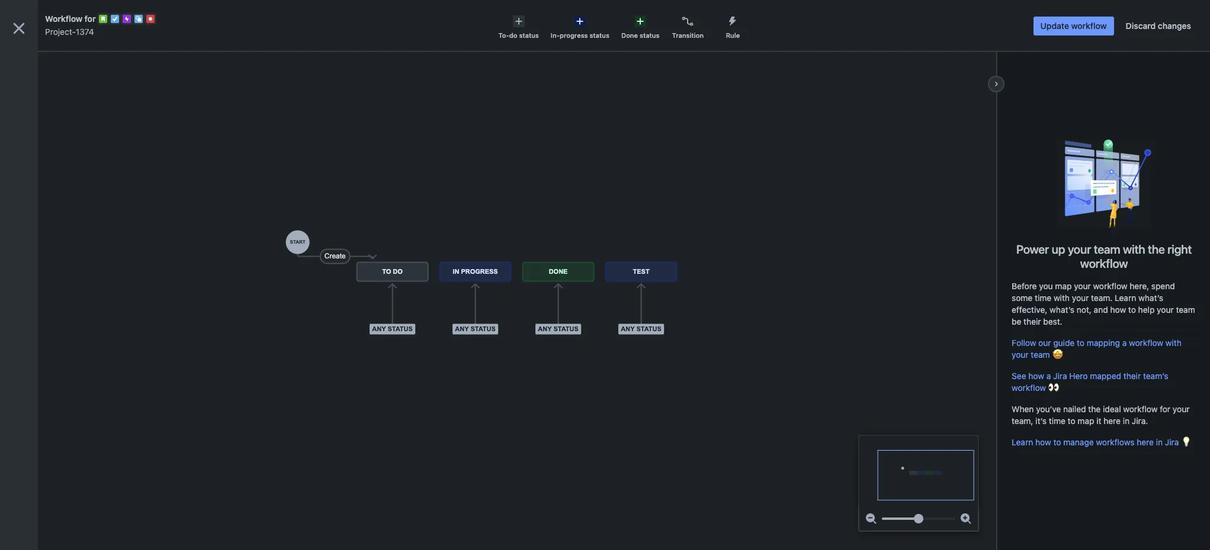 Task type: vqa. For each thing, say whether or not it's contained in the screenshot.
can inside the Shows the length of time taken to resolve a set of issues for a project/filter. This helps you identify trends and incidents that you can investigate further.
no



Task type: describe. For each thing, give the bounding box(es) containing it.
in-
[[551, 31, 560, 39]]

manage
[[1063, 438, 1094, 448]]

0 horizontal spatial for
[[84, 14, 96, 24]]

done
[[621, 31, 638, 39]]

project
[[31, 137, 58, 147]]

workflow inside see how a jira hero mapped their team's workflow
[[1012, 383, 1046, 394]]

💡
[[1181, 438, 1192, 448]]

with inside 'before you map your workflow here, spend some time with your team. learn what's effective, what's not, and how to help your team be their best.'
[[1054, 293, 1070, 304]]

workflow inside follow our guide to mapping a workflow with your team
[[1129, 338, 1163, 349]]

team inside 'before you map your workflow here, spend some time with your team. learn what's effective, what's not, and how to help your team be their best.'
[[1176, 305, 1195, 315]]

settings
[[60, 137, 91, 147]]

see how a jira hero mapped their team's workflow
[[1012, 372, 1168, 394]]

how for learn how to manage workflows here in jira 💡
[[1036, 438, 1051, 448]]

status for in-progress status
[[590, 31, 610, 39]]

mapped
[[1090, 372, 1121, 382]]

zoom in image
[[959, 512, 973, 527]]

power up your team with the right workflow dialog
[[0, 0, 1210, 551]]

learn how to manage workflows here in jira 💡
[[1012, 438, 1192, 448]]

upgrade
[[34, 103, 69, 112]]

it's
[[1036, 417, 1047, 427]]

team-
[[51, 509, 71, 518]]

nailed
[[1063, 405, 1086, 415]]

close workflow editor image
[[9, 19, 28, 38]]

to-do status
[[499, 31, 539, 39]]

team's
[[1143, 372, 1168, 382]]

with inside follow our guide to mapping a workflow with your team
[[1166, 338, 1182, 349]]

hero
[[1069, 372, 1088, 382]]

rule button
[[710, 12, 756, 40]]

Zoom level range field
[[882, 508, 956, 531]]

you
[[1039, 282, 1053, 292]]

on
[[38, 83, 47, 92]]

here,
[[1130, 282, 1149, 292]]

you're on the free plan
[[14, 83, 95, 92]]

time inside when you've nailed the ideal workflow for your team, it's time to map it here in jira.
[[1049, 417, 1066, 427]]

team.
[[1091, 293, 1113, 304]]

when
[[1012, 405, 1034, 415]]

free
[[62, 83, 78, 92]]

mapping
[[1087, 338, 1120, 349]]

discard changes button
[[1119, 17, 1198, 36]]

0 horizontal spatial in
[[37, 509, 43, 518]]

project inside project-1374 software project
[[67, 64, 91, 73]]

to inside follow our guide to mapping a workflow with your team
[[1077, 338, 1085, 349]]

types
[[40, 169, 62, 179]]

some
[[1012, 293, 1033, 304]]

rule
[[726, 31, 740, 39]]

discard
[[1126, 21, 1156, 31]]

the inside when you've nailed the ideal workflow for your team, it's time to map it here in jira.
[[1088, 405, 1101, 415]]

issue types group
[[5, 159, 137, 359]]

1374 for project-1374
[[76, 27, 94, 37]]

workflow inside "power up your team with the right workflow"
[[1080, 257, 1128, 271]]

our
[[1039, 338, 1051, 349]]

zoom out image
[[864, 512, 879, 527]]

up
[[1052, 243, 1065, 257]]

project settings
[[31, 137, 91, 147]]

you're for you're in a team-managed project
[[14, 509, 35, 518]]

3 status from the left
[[640, 31, 660, 39]]

with inside "power up your team with the right workflow"
[[1123, 243, 1145, 257]]

it
[[1097, 417, 1101, 427]]

not,
[[1077, 305, 1092, 315]]

👀
[[1048, 383, 1059, 394]]

project- for project-1374 software project
[[36, 52, 68, 62]]

in-progress status button
[[545, 12, 615, 40]]

update workflow
[[1041, 21, 1107, 31]]

map inside 'before you map your workflow here, spend some time with your team. learn what's effective, what's not, and how to help your team be their best.'
[[1055, 282, 1072, 292]]

you're in the workflow viewfinder, use the arrow keys to move it element
[[860, 437, 978, 508]]

transition button
[[665, 12, 710, 40]]

status for to-do status
[[519, 31, 539, 39]]

a for project
[[45, 509, 49, 518]]

1 vertical spatial here
[[1137, 438, 1154, 448]]

update workflow button
[[1033, 17, 1114, 36]]

1 vertical spatial in
[[1156, 438, 1163, 448]]

workflow for
[[45, 14, 96, 24]]

before you map your workflow here, spend some time with your team. learn what's effective, what's not, and how to help your team be their best.
[[1012, 282, 1195, 327]]

0 vertical spatial what's
[[1139, 293, 1163, 304]]

be
[[1012, 317, 1021, 327]]

guide
[[1053, 338, 1075, 349]]

you've
[[1036, 405, 1061, 415]]

workflow
[[45, 14, 82, 24]]

upgrade button
[[15, 98, 78, 117]]

you're in a team-managed project
[[14, 509, 128, 518]]

spend
[[1151, 282, 1175, 292]]

project-1374 link
[[45, 25, 94, 39]]

their inside 'before you map your workflow here, spend some time with your team. learn what's effective, what's not, and how to help your team be their best.'
[[1024, 317, 1041, 327]]

done status button
[[615, 12, 665, 40]]

1 vertical spatial jira
[[1165, 438, 1179, 448]]

team inside follow our guide to mapping a workflow with your team
[[1031, 350, 1050, 360]]

jira.
[[1132, 417, 1148, 427]]



Task type: locate. For each thing, give the bounding box(es) containing it.
0 vertical spatial jira
[[1053, 372, 1067, 382]]

their inside see how a jira hero mapped their team's workflow
[[1124, 372, 1141, 382]]

here
[[1104, 417, 1121, 427], [1137, 438, 1154, 448]]

0 horizontal spatial with
[[1054, 293, 1070, 304]]

1 horizontal spatial here
[[1137, 438, 1154, 448]]

2 horizontal spatial a
[[1122, 338, 1127, 349]]

what's up best.
[[1050, 305, 1075, 315]]

map left "it"
[[1078, 417, 1094, 427]]

1 vertical spatial for
[[1160, 405, 1171, 415]]

1374 for project-1374 software project
[[68, 52, 87, 62]]

team,
[[1012, 417, 1033, 427]]

to inside 'before you map your workflow here, spend some time with your team. learn what's effective, what's not, and how to help your team be their best.'
[[1128, 305, 1136, 315]]

1374 inside power up your team with the right workflow dialog
[[76, 27, 94, 37]]

project right the managed
[[104, 509, 128, 518]]

Search field
[[985, 7, 1104, 26]]

your inside follow our guide to mapping a workflow with your team
[[1012, 350, 1029, 360]]

with
[[1123, 243, 1145, 257], [1054, 293, 1070, 304], [1166, 338, 1182, 349]]

to inside when you've nailed the ideal workflow for your team, it's time to map it here in jira.
[[1068, 417, 1076, 427]]

team right help
[[1176, 305, 1195, 315]]

for inside when you've nailed the ideal workflow for your team, it's time to map it here in jira.
[[1160, 405, 1171, 415]]

1 vertical spatial a
[[1047, 372, 1051, 382]]

2 vertical spatial in
[[37, 509, 43, 518]]

with up best.
[[1054, 293, 1070, 304]]

0 vertical spatial 1374
[[76, 27, 94, 37]]

project- down workflow
[[45, 27, 76, 37]]

issue
[[17, 169, 38, 179]]

1 horizontal spatial learn
[[1115, 293, 1136, 304]]

team
[[1094, 243, 1120, 257], [1176, 305, 1195, 315], [1031, 350, 1050, 360]]

2 horizontal spatial in
[[1156, 438, 1163, 448]]

1 horizontal spatial project
[[104, 509, 128, 518]]

0 horizontal spatial a
[[45, 509, 49, 518]]

jira up 👀
[[1053, 372, 1067, 382]]

to-do status button
[[493, 12, 545, 40]]

the up "it"
[[1088, 405, 1101, 415]]

0 vertical spatial a
[[1122, 338, 1127, 349]]

how for see how a jira hero mapped their team's workflow
[[1029, 372, 1044, 382]]

to down nailed
[[1068, 417, 1076, 427]]

how right and
[[1110, 305, 1126, 315]]

0 horizontal spatial their
[[1024, 317, 1041, 327]]

managed
[[71, 509, 102, 518]]

1 vertical spatial 1374
[[68, 52, 87, 62]]

to left help
[[1128, 305, 1136, 315]]

1374 inside project-1374 software project
[[68, 52, 87, 62]]

you're
[[14, 83, 37, 92], [14, 509, 35, 518]]

a right mapping
[[1122, 338, 1127, 349]]

0 vertical spatial time
[[1035, 293, 1052, 304]]

0 vertical spatial with
[[1123, 243, 1145, 257]]

workflow inside when you've nailed the ideal workflow for your team, it's time to map it here in jira.
[[1123, 405, 1158, 415]]

how right see
[[1029, 372, 1044, 382]]

map
[[1055, 282, 1072, 292], [1078, 417, 1094, 427]]

project settings link
[[5, 131, 137, 154]]

map inside when you've nailed the ideal workflow for your team, it's time to map it here in jira.
[[1078, 417, 1094, 427]]

banner
[[0, 0, 1210, 33]]

in inside when you've nailed the ideal workflow for your team, it's time to map it here in jira.
[[1123, 417, 1130, 427]]

to right guide
[[1077, 338, 1085, 349]]

what's up help
[[1139, 293, 1163, 304]]

here down jira.
[[1137, 438, 1154, 448]]

1 vertical spatial what's
[[1050, 305, 1075, 315]]

workflows
[[1096, 438, 1135, 448]]

2 you're from the top
[[14, 509, 35, 518]]

how down it's
[[1036, 438, 1051, 448]]

project- for project-1374
[[45, 27, 76, 37]]

the
[[49, 83, 60, 92], [1148, 243, 1165, 257], [1088, 405, 1101, 415]]

power up your team with the right workflow
[[1016, 243, 1192, 271]]

before
[[1012, 282, 1037, 292]]

0 vertical spatial their
[[1024, 317, 1041, 327]]

here down the ideal
[[1104, 417, 1121, 427]]

0 vertical spatial project-
[[45, 27, 76, 37]]

with up here, on the right bottom
[[1123, 243, 1145, 257]]

1 horizontal spatial jira
[[1165, 438, 1179, 448]]

1 horizontal spatial map
[[1078, 417, 1094, 427]]

1 horizontal spatial a
[[1047, 372, 1051, 382]]

a left 'team-' in the bottom left of the page
[[45, 509, 49, 518]]

effective,
[[1012, 305, 1048, 315]]

you're for you're on the free plan
[[14, 83, 37, 92]]

project- inside project-1374 software project
[[36, 52, 68, 62]]

1 horizontal spatial team
[[1094, 243, 1120, 257]]

status
[[519, 31, 539, 39], [590, 31, 610, 39], [640, 31, 660, 39]]

1 horizontal spatial for
[[1160, 405, 1171, 415]]

a inside see how a jira hero mapped their team's workflow
[[1047, 372, 1051, 382]]

1 vertical spatial project-
[[36, 52, 68, 62]]

their down effective,
[[1024, 317, 1041, 327]]

with up "team's"
[[1166, 338, 1182, 349]]

workflow
[[1071, 21, 1107, 31], [1080, 257, 1128, 271], [1093, 282, 1128, 292], [1129, 338, 1163, 349], [1012, 383, 1046, 394], [1123, 405, 1158, 415]]

you're left 'team-' in the bottom left of the page
[[14, 509, 35, 518]]

follow
[[1012, 338, 1036, 349]]

project-1374
[[45, 27, 94, 37]]

2 horizontal spatial status
[[640, 31, 660, 39]]

2 vertical spatial with
[[1166, 338, 1182, 349]]

project-
[[45, 27, 76, 37], [36, 52, 68, 62]]

workflow inside 'before you map your workflow here, spend some time with your team. learn what's effective, what's not, and how to help your team be their best.'
[[1093, 282, 1128, 292]]

0 horizontal spatial the
[[49, 83, 60, 92]]

time down you at the right of page
[[1035, 293, 1052, 304]]

time
[[1035, 293, 1052, 304], [1049, 417, 1066, 427]]

power
[[1016, 243, 1049, 257]]

1 vertical spatial their
[[1124, 372, 1141, 382]]

time inside 'before you map your workflow here, spend some time with your team. learn what's effective, what's not, and how to help your team be their best.'
[[1035, 293, 1052, 304]]

0 horizontal spatial jira
[[1053, 372, 1067, 382]]

2 horizontal spatial the
[[1148, 243, 1165, 257]]

1 vertical spatial you're
[[14, 509, 35, 518]]

jira left 💡
[[1165, 438, 1179, 448]]

the inside "power up your team with the right workflow"
[[1148, 243, 1165, 257]]

plan
[[80, 83, 95, 92]]

to left manage
[[1054, 438, 1061, 448]]

0 vertical spatial how
[[1110, 305, 1126, 315]]

a up 👀
[[1047, 372, 1051, 382]]

project- up software
[[36, 52, 68, 62]]

1 vertical spatial learn
[[1012, 438, 1033, 448]]

best.
[[1043, 317, 1063, 327]]

0 horizontal spatial map
[[1055, 282, 1072, 292]]

do
[[509, 31, 517, 39]]

to
[[1128, 305, 1136, 315], [1077, 338, 1085, 349], [1068, 417, 1076, 427], [1054, 438, 1061, 448]]

in
[[1123, 417, 1130, 427], [1156, 438, 1163, 448], [37, 509, 43, 518]]

2 vertical spatial how
[[1036, 438, 1051, 448]]

you're left on
[[14, 83, 37, 92]]

🤩
[[1052, 350, 1063, 360]]

0 horizontal spatial here
[[1104, 417, 1121, 427]]

issue types
[[17, 169, 62, 179]]

project up plan
[[67, 64, 91, 73]]

1 vertical spatial team
[[1176, 305, 1195, 315]]

a inside follow our guide to mapping a workflow with your team
[[1122, 338, 1127, 349]]

team down our at right bottom
[[1031, 350, 1050, 360]]

2 horizontal spatial with
[[1166, 338, 1182, 349]]

their
[[1024, 317, 1041, 327], [1124, 372, 1141, 382]]

status right progress
[[590, 31, 610, 39]]

0 horizontal spatial project
[[67, 64, 91, 73]]

0 vertical spatial project
[[67, 64, 91, 73]]

a for mapped
[[1047, 372, 1051, 382]]

0 horizontal spatial learn
[[1012, 438, 1033, 448]]

learn down here, on the right bottom
[[1115, 293, 1136, 304]]

software
[[36, 64, 65, 73]]

how inside see how a jira hero mapped their team's workflow
[[1029, 372, 1044, 382]]

1 horizontal spatial in
[[1123, 417, 1130, 427]]

their left "team's"
[[1124, 372, 1141, 382]]

0 vertical spatial map
[[1055, 282, 1072, 292]]

1 vertical spatial the
[[1148, 243, 1165, 257]]

1 horizontal spatial status
[[590, 31, 610, 39]]

2 vertical spatial a
[[45, 509, 49, 518]]

1 horizontal spatial with
[[1123, 243, 1145, 257]]

progress
[[560, 31, 588, 39]]

done status
[[621, 31, 660, 39]]

0 vertical spatial team
[[1094, 243, 1120, 257]]

0 horizontal spatial status
[[519, 31, 539, 39]]

right
[[1168, 243, 1192, 257]]

2 vertical spatial the
[[1088, 405, 1101, 415]]

0 horizontal spatial what's
[[1050, 305, 1075, 315]]

team right up at right
[[1094, 243, 1120, 257]]

1 status from the left
[[519, 31, 539, 39]]

2 horizontal spatial team
[[1176, 305, 1195, 315]]

1 vertical spatial how
[[1029, 372, 1044, 382]]

1 vertical spatial project
[[104, 509, 128, 518]]

learn down team,
[[1012, 438, 1033, 448]]

jira
[[1053, 372, 1067, 382], [1165, 438, 1179, 448]]

ideal
[[1103, 405, 1121, 415]]

0 vertical spatial learn
[[1115, 293, 1136, 304]]

discard changes
[[1126, 21, 1191, 31]]

for up project-1374
[[84, 14, 96, 24]]

1 horizontal spatial their
[[1124, 372, 1141, 382]]

1 you're from the top
[[14, 83, 37, 92]]

a
[[1122, 338, 1127, 349], [1047, 372, 1051, 382], [45, 509, 49, 518]]

status right the do
[[519, 31, 539, 39]]

0 vertical spatial the
[[49, 83, 60, 92]]

your inside "power up your team with the right workflow"
[[1068, 243, 1091, 257]]

update
[[1041, 21, 1069, 31]]

for down "team's"
[[1160, 405, 1171, 415]]

1 horizontal spatial what's
[[1139, 293, 1163, 304]]

project
[[67, 64, 91, 73], [104, 509, 128, 518]]

project- inside power up your team with the right workflow dialog
[[45, 27, 76, 37]]

team inside "power up your team with the right workflow"
[[1094, 243, 1120, 257]]

your inside when you've nailed the ideal workflow for your team, it's time to map it here in jira.
[[1173, 405, 1190, 415]]

to-
[[499, 31, 509, 39]]

when you've nailed the ideal workflow for your team, it's time to map it here in jira.
[[1012, 405, 1190, 427]]

1 horizontal spatial the
[[1088, 405, 1101, 415]]

0 vertical spatial here
[[1104, 417, 1121, 427]]

how inside 'before you map your workflow here, spend some time with your team. learn what's effective, what's not, and how to help your team be their best.'
[[1110, 305, 1126, 315]]

primary element
[[7, 0, 985, 33]]

workflow inside update workflow button
[[1071, 21, 1107, 31]]

in-progress status
[[551, 31, 610, 39]]

project-1374 software project
[[36, 52, 91, 73]]

transition
[[672, 31, 704, 39]]

for
[[84, 14, 96, 24], [1160, 405, 1171, 415]]

in left 'team-' in the bottom left of the page
[[37, 509, 43, 518]]

and
[[1094, 305, 1108, 315]]

0 horizontal spatial team
[[1031, 350, 1050, 360]]

2 status from the left
[[590, 31, 610, 39]]

follow our guide to mapping a workflow with your team
[[1012, 338, 1182, 360]]

jira software image
[[31, 9, 110, 23], [31, 9, 110, 23]]

the right on
[[49, 83, 60, 92]]

group
[[5, 217, 137, 296]]

1 vertical spatial map
[[1078, 417, 1094, 427]]

1374 down project-1374 link at left
[[68, 52, 87, 62]]

changes
[[1158, 21, 1191, 31]]

see
[[1012, 372, 1026, 382]]

here inside when you've nailed the ideal workflow for your team, it's time to map it here in jira.
[[1104, 417, 1121, 427]]

0 vertical spatial in
[[1123, 417, 1130, 427]]

0 vertical spatial you're
[[14, 83, 37, 92]]

2 vertical spatial team
[[1031, 350, 1050, 360]]

how
[[1110, 305, 1126, 315], [1029, 372, 1044, 382], [1036, 438, 1051, 448]]

in left 💡
[[1156, 438, 1163, 448]]

1 vertical spatial with
[[1054, 293, 1070, 304]]

the left right
[[1148, 243, 1165, 257]]

time down you've
[[1049, 417, 1066, 427]]

map right you at the right of page
[[1055, 282, 1072, 292]]

learn inside 'before you map your workflow here, spend some time with your team. learn what's effective, what's not, and how to help your team be their best.'
[[1115, 293, 1136, 304]]

1374 down workflow for
[[76, 27, 94, 37]]

in left jira.
[[1123, 417, 1130, 427]]

1 vertical spatial time
[[1049, 417, 1066, 427]]

jira inside see how a jira hero mapped their team's workflow
[[1053, 372, 1067, 382]]

your
[[1068, 243, 1091, 257], [1074, 282, 1091, 292], [1072, 293, 1089, 304], [1157, 305, 1174, 315], [1012, 350, 1029, 360], [1173, 405, 1190, 415]]

help
[[1138, 305, 1155, 315]]

status right done
[[640, 31, 660, 39]]

0 vertical spatial for
[[84, 14, 96, 24]]



